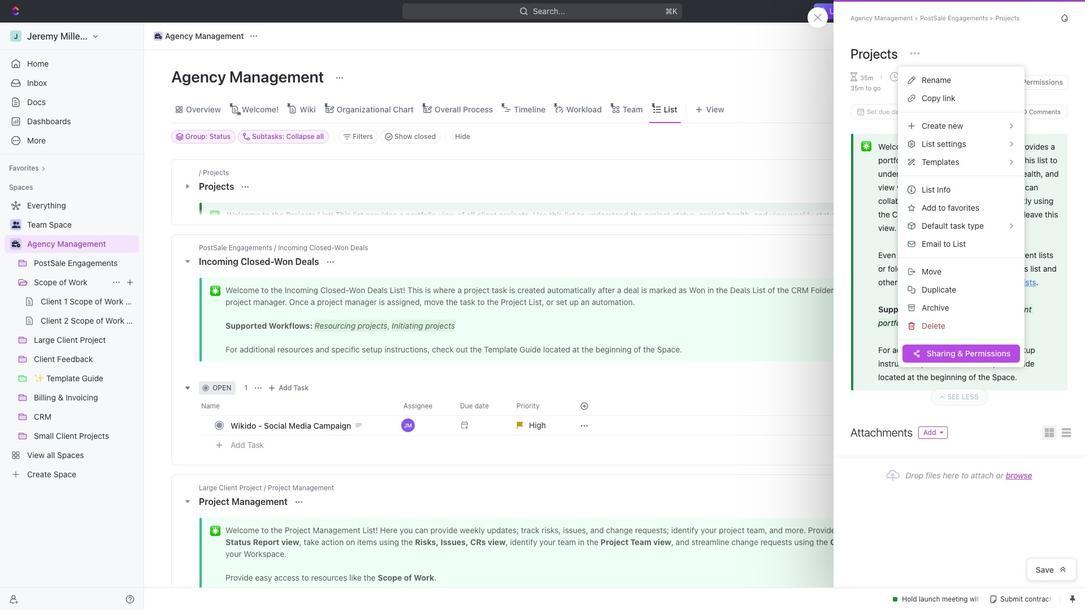 Task type: vqa. For each thing, say whether or not it's contained in the screenshot.
"List" in the List Info Link
yes



Task type: locate. For each thing, give the bounding box(es) containing it.
archive link
[[903, 299, 1020, 317]]

favorites
[[9, 164, 39, 172]]

0 vertical spatial this
[[1022, 155, 1035, 165]]

-
[[258, 421, 262, 430]]

and inside "for additional resources and specific setup instructions, check out the template guide located at the beginning of the space."
[[968, 345, 982, 355]]

1 vertical spatial task
[[294, 384, 309, 392]]

project up the leadership on the right top
[[990, 169, 1016, 179]]

management inside tree
[[57, 239, 106, 249]]

client down lists in the right top of the page
[[1012, 305, 1032, 314]]

1 horizontal spatial in
[[997, 250, 1004, 260]]

0 horizontal spatial or
[[878, 264, 886, 274]]

this inside even if project plans are located in different lists or folders, the project task can live in this list and other locations using
[[1015, 264, 1028, 274]]

comments right 0
[[1029, 108, 1061, 115]]

1 vertical spatial of
[[59, 277, 66, 287]]

located
[[968, 250, 995, 260], [878, 372, 905, 382]]

& up customize
[[1015, 77, 1020, 86]]

1 vertical spatial hide
[[455, 132, 470, 141]]

located down the instructions,
[[878, 372, 905, 382]]

add task up customize
[[1003, 72, 1038, 82]]

project
[[936, 169, 961, 179], [990, 169, 1016, 179], [939, 196, 964, 206], [905, 250, 930, 260], [931, 264, 957, 274], [947, 318, 973, 328]]

0 vertical spatial &
[[1015, 77, 1020, 86]]

of left work
[[59, 277, 66, 287]]

1 horizontal spatial &
[[1015, 77, 1020, 86]]

create new link
[[903, 117, 1020, 135]]

35m for 35m to go
[[851, 84, 864, 92]]

35m to go
[[851, 84, 881, 92]]

home
[[27, 59, 49, 68]]

2 horizontal spatial task
[[1020, 72, 1038, 82]]

of
[[930, 155, 937, 165], [59, 277, 66, 287], [969, 372, 976, 382]]

add task up wikido - social media campaign
[[279, 384, 309, 392]]

0:12:28
[[973, 7, 998, 15]]

hide button
[[451, 130, 475, 144]]

0 horizontal spatial can
[[977, 264, 990, 274]]

and
[[1045, 169, 1059, 179], [1043, 264, 1057, 274], [968, 345, 982, 355]]

to right use
[[1050, 155, 1057, 165]]

Search tasks... text field
[[944, 128, 1057, 145]]

portfolio down welcome
[[878, 155, 909, 165]]

locations
[[900, 277, 933, 287]]

1 vertical spatial in
[[1006, 264, 1013, 274]]

weekly
[[897, 183, 922, 192]]

1 vertical spatial or
[[996, 471, 1004, 480]]

portfolio down supported
[[878, 318, 909, 328]]

comments down collaborate
[[892, 210, 932, 219]]

setup
[[1015, 345, 1035, 355]]

list
[[1005, 142, 1015, 151], [1037, 155, 1048, 165], [1030, 264, 1041, 274]]

list info
[[922, 185, 951, 194]]

spaces
[[9, 183, 33, 192]]

to right here
[[961, 471, 969, 480]]

✳️
[[861, 142, 871, 151]]

1 vertical spatial can
[[977, 264, 990, 274]]

0 vertical spatial can
[[1025, 183, 1038, 192]]

add task button
[[997, 68, 1044, 86], [265, 381, 313, 395], [225, 439, 268, 452]]

list up use
[[1005, 142, 1015, 151]]

1 vertical spatial task
[[959, 264, 975, 274]]

new
[[948, 121, 963, 131]]

without
[[954, 210, 981, 219]]

in right live
[[1006, 264, 1013, 274]]

list settings button
[[903, 135, 1020, 153]]

,
[[909, 318, 911, 328]]

tree containing agency management
[[5, 197, 139, 484]]

0 vertical spatial or
[[878, 264, 886, 274]]

projects.
[[972, 155, 1003, 165]]

create
[[922, 121, 946, 131]]

2 horizontal spatial of
[[969, 372, 976, 382]]

0 vertical spatial portfolio
[[878, 155, 909, 165]]

0 horizontal spatial a
[[1005, 305, 1010, 314]]

managing
[[967, 305, 1003, 314]]

1 vertical spatial &
[[957, 349, 963, 358]]

supported
[[878, 305, 920, 314]]

0 horizontal spatial using
[[935, 277, 954, 287]]

0 vertical spatial sharing & permissions
[[986, 77, 1063, 86]]

1 vertical spatial agency management link
[[151, 29, 247, 43]]

using inside welcome to the projects list! this list provides a portfolio view of all client projects. use this list to understand the project status, project health, and view weekly status updates. leadership can collaborate with project managers directly using the comments icon, without needing to leave this view.
[[1034, 196, 1054, 206]]

2 vertical spatial list
[[1030, 264, 1041, 274]]

⌘k
[[666, 6, 678, 16]]

client right all on the right of the page
[[949, 155, 969, 165]]

postsale engagements link
[[920, 14, 988, 21]]

multiple
[[988, 277, 1017, 287]]

this up health,
[[1022, 155, 1035, 165]]

postsale engagements
[[920, 14, 988, 21]]

0 horizontal spatial &
[[957, 349, 963, 358]]

to right welcome
[[914, 142, 921, 151]]

and right health,
[[1045, 169, 1059, 179]]

task up 0
[[1020, 72, 1038, 82]]

task down -
[[247, 440, 264, 450]]

0 horizontal spatial located
[[878, 372, 905, 382]]

even
[[878, 250, 896, 260]]

portfolio inside welcome to the projects list! this list provides a portfolio view of all client projects. use this list to understand the project status, project health, and view weekly status updates. leadership can collaborate with project managers directly using the comments icon, without needing to leave this view.
[[878, 155, 909, 165]]

0 vertical spatial sharing
[[986, 77, 1013, 86]]

to
[[866, 84, 872, 92], [914, 142, 921, 151], [1050, 155, 1057, 165], [938, 203, 946, 212], [1014, 210, 1022, 219], [943, 239, 951, 249], [961, 471, 969, 480]]

postsale
[[920, 14, 946, 21]]

located inside "for additional resources and specific setup instructions, check out the template guide located at the beginning of the space."
[[878, 372, 905, 382]]

in up live
[[997, 250, 1004, 260]]

projects inside welcome to the projects list! this list provides a portfolio view of all client projects. use this list to understand the project status, project health, and view weekly status updates. leadership can collaborate with project managers directly using the comments icon, without needing to leave this view.
[[937, 142, 967, 151]]

& up 'out'
[[957, 349, 963, 358]]

1 vertical spatial 35m
[[851, 84, 864, 92]]

list up . on the top
[[1030, 264, 1041, 274]]

client inside managing a client portfolio
[[1012, 305, 1032, 314]]

1 horizontal spatial hide
[[951, 104, 969, 114]]

agency up overview
[[171, 67, 226, 86]]

1 vertical spatial sharing & permissions
[[927, 349, 1011, 358]]

0 vertical spatial located
[[968, 250, 995, 260]]

0 vertical spatial using
[[1034, 196, 1054, 206]]

view left all on the right of the page
[[911, 155, 928, 165]]

business time image
[[155, 33, 162, 39]]

task up tasks
[[959, 264, 975, 274]]

plans
[[933, 250, 952, 260]]

closed-
[[241, 257, 274, 267]]

if
[[898, 250, 903, 260]]

1 vertical spatial located
[[878, 372, 905, 382]]

won
[[274, 257, 293, 267]]

supported workflows:
[[878, 305, 967, 314]]

add task button down wikido
[[225, 439, 268, 452]]

tree
[[5, 197, 139, 484]]

1 portfolio from the top
[[878, 155, 909, 165]]

1 vertical spatial view
[[878, 183, 895, 192]]

agency right business time image on the top
[[27, 239, 55, 249]]

sharing & permissions link up the 'beginning'
[[903, 345, 1020, 363]]

0 vertical spatial hide
[[951, 104, 969, 114]]

or down even
[[878, 264, 886, 274]]

0 vertical spatial task
[[950, 221, 965, 231]]

can down health,
[[1025, 183, 1038, 192]]

business time image
[[12, 241, 20, 248]]

0 horizontal spatial permissions
[[965, 349, 1011, 358]]

this down different
[[1015, 264, 1028, 274]]

hide down overall process link
[[455, 132, 470, 141]]

the up status
[[922, 169, 934, 179]]

list down create
[[922, 139, 935, 149]]

0 horizontal spatial agency management link
[[27, 235, 137, 253]]

or right attach
[[996, 471, 1004, 480]]

process
[[463, 104, 493, 114]]

templates link
[[903, 153, 1020, 171]]

the right at at the bottom right
[[917, 372, 928, 382]]

add task down wikido
[[231, 440, 264, 450]]

2 vertical spatial add task
[[231, 440, 264, 450]]

default task type
[[922, 221, 984, 231]]

in right tasks
[[979, 277, 986, 287]]

0 vertical spatial 35m
[[860, 74, 873, 81]]

1 vertical spatial list
[[1037, 155, 1048, 165]]

to left the "go"
[[866, 84, 872, 92]]

to up plans
[[943, 239, 951, 249]]

agency inside tree
[[27, 239, 55, 249]]

hide down link
[[951, 104, 969, 114]]

list right "team"
[[664, 104, 677, 114]]

1 horizontal spatial using
[[1034, 196, 1054, 206]]

workflows:
[[922, 305, 965, 314]]

sharing & permissions link
[[968, 75, 1068, 90], [903, 345, 1020, 363]]

add task button up wikido - social media campaign
[[265, 381, 313, 395]]

0 horizontal spatial hide
[[455, 132, 470, 141]]

using up leave
[[1034, 196, 1054, 206]]

1 horizontal spatial of
[[930, 155, 937, 165]]

1 horizontal spatial or
[[996, 471, 1004, 480]]

the up locations
[[917, 264, 929, 274]]

add up default
[[922, 203, 936, 212]]

1 vertical spatial sharing
[[927, 349, 955, 358]]

2 vertical spatial in
[[979, 277, 986, 287]]

permissions up template
[[965, 349, 1011, 358]]

campaign
[[313, 421, 351, 430]]

drop
[[906, 471, 923, 480]]

a right managing
[[1005, 305, 1010, 314]]

here
[[943, 471, 959, 480]]

1 horizontal spatial a
[[1051, 142, 1055, 151]]

1 horizontal spatial located
[[968, 250, 995, 260]]

instructions,
[[878, 359, 923, 368]]

and inside even if project plans are located in different lists or folders, the project task can live in this list and other locations using
[[1043, 264, 1057, 274]]

using down move
[[935, 277, 954, 287]]

located right are
[[968, 250, 995, 260]]

of left all on the right of the page
[[930, 155, 937, 165]]

0 horizontal spatial in
[[979, 277, 986, 287]]

the inside even if project plans are located in different lists or folders, the project task can live in this list and other locations using
[[917, 264, 929, 274]]

media
[[289, 421, 311, 430]]

35m
[[860, 74, 873, 81], [851, 84, 864, 92]]

1 vertical spatial comments
[[892, 210, 932, 219]]

1 vertical spatial add task button
[[265, 381, 313, 395]]

projects
[[995, 14, 1020, 21], [851, 46, 898, 62], [937, 142, 967, 151], [199, 181, 236, 192]]

dashboards
[[27, 116, 71, 126]]

default task type link
[[903, 217, 1020, 235]]

0 horizontal spatial client
[[949, 155, 969, 165]]

0 vertical spatial client
[[949, 155, 969, 165]]

0 vertical spatial add task
[[1003, 72, 1038, 82]]

project right if
[[905, 250, 930, 260]]

settings
[[937, 139, 966, 149]]

35m left the "go"
[[851, 84, 864, 92]]

add task button up customize
[[997, 68, 1044, 86]]

1 horizontal spatial client
[[1012, 305, 1032, 314]]

timeline
[[514, 104, 545, 114]]

0 horizontal spatial task
[[247, 440, 264, 450]]

list down "provides"
[[1037, 155, 1048, 165]]

0 vertical spatial and
[[1045, 169, 1059, 179]]

sharing & permissions link up customize
[[968, 75, 1068, 90]]

and left specific
[[968, 345, 982, 355]]

sharing up check
[[927, 349, 955, 358]]

list!
[[969, 142, 985, 151]]

list link
[[661, 101, 677, 117]]

agency management up scope of work
[[27, 239, 106, 249]]

overview
[[186, 104, 221, 114]]

portfolio inside managing a client portfolio
[[878, 318, 909, 328]]

1 horizontal spatial permissions
[[1022, 77, 1063, 86]]

1 horizontal spatial view
[[911, 155, 928, 165]]

0 vertical spatial comments
[[1029, 108, 1061, 115]]

2 vertical spatial task
[[247, 440, 264, 450]]

template
[[978, 359, 1011, 368]]

this
[[1022, 155, 1035, 165], [1045, 210, 1058, 219], [1015, 264, 1028, 274]]

of up 'less'
[[969, 372, 976, 382]]

2 vertical spatial of
[[969, 372, 976, 382]]

1 vertical spatial client
[[1012, 305, 1032, 314]]

2 horizontal spatial agency management link
[[851, 14, 913, 21]]

1 horizontal spatial agency management link
[[151, 29, 247, 43]]

list
[[664, 104, 677, 114], [922, 139, 935, 149], [922, 185, 935, 194], [953, 239, 966, 249]]

rename link
[[903, 71, 1020, 89]]

agency management inside tree
[[27, 239, 106, 249]]

email to list link
[[903, 235, 1020, 253]]

0 horizontal spatial comments
[[892, 210, 932, 219]]

task down "without"
[[950, 221, 965, 231]]

team
[[623, 104, 643, 114]]

list inside dropdown button
[[922, 139, 935, 149]]

health,
[[1018, 169, 1043, 179]]

customize
[[989, 104, 1029, 114]]

list up with
[[922, 185, 935, 194]]

email to list
[[922, 239, 966, 249]]

0 vertical spatial of
[[930, 155, 937, 165]]

1 vertical spatial using
[[935, 277, 954, 287]]

1 vertical spatial and
[[1043, 264, 1057, 274]]

2 vertical spatial agency management link
[[27, 235, 137, 253]]

agency right business time icon
[[165, 31, 193, 41]]

0 vertical spatial task
[[1020, 72, 1038, 82]]

2 portfolio from the top
[[878, 318, 909, 328]]

sharing & permissions up 0
[[986, 77, 1063, 86]]

tasks
[[957, 277, 977, 287]]

using inside even if project plans are located in different lists or folders, the project task can live in this list and other locations using
[[935, 277, 954, 287]]

1 vertical spatial portfolio
[[878, 318, 909, 328]]

agency management link inside tree
[[27, 235, 137, 253]]

a right "provides"
[[1051, 142, 1055, 151]]

wiki link
[[297, 101, 316, 117]]

upgrade
[[829, 6, 862, 16]]

add up customize
[[1003, 72, 1018, 82]]

project down archive link
[[947, 318, 973, 328]]

task up media on the left
[[294, 384, 309, 392]]

health
[[975, 318, 998, 328]]

2 vertical spatial this
[[1015, 264, 1028, 274]]

comments inside welcome to the projects list! this list provides a portfolio view of all client projects. use this list to understand the project status, project health, and view weekly status updates. leadership can collaborate with project managers directly using the comments icon, without needing to leave this view.
[[892, 210, 932, 219]]

add
[[1003, 72, 1018, 82], [922, 203, 936, 212], [279, 384, 292, 392], [231, 440, 245, 450]]

1 vertical spatial sharing & permissions link
[[903, 345, 1020, 363]]

this right leave
[[1045, 210, 1058, 219]]

browse link
[[1006, 471, 1032, 480]]

0 vertical spatial sharing & permissions link
[[968, 75, 1068, 90]]

2 vertical spatial add task button
[[225, 439, 268, 452]]

out
[[950, 359, 961, 368]]

2 horizontal spatial in
[[1006, 264, 1013, 274]]

0 vertical spatial a
[[1051, 142, 1055, 151]]

task
[[950, 221, 965, 231], [959, 264, 975, 274]]

add task
[[1003, 72, 1038, 82], [279, 384, 309, 392], [231, 440, 264, 450]]

list for list info
[[922, 185, 935, 194]]

can left live
[[977, 264, 990, 274]]

sharing & permissions up 'out'
[[927, 349, 1011, 358]]

create new
[[922, 121, 963, 131]]

2 vertical spatial and
[[968, 345, 982, 355]]

0 vertical spatial add task button
[[997, 68, 1044, 86]]

rename
[[922, 75, 951, 85]]

sharing up customize button
[[986, 77, 1013, 86]]

1 vertical spatial a
[[1005, 305, 1010, 314]]

list inside even if project plans are located in different lists or folders, the project task can live in this list and other locations using
[[1030, 264, 1041, 274]]

0 horizontal spatial view
[[878, 183, 895, 192]]

1 vertical spatial add task
[[279, 384, 309, 392]]

0 horizontal spatial of
[[59, 277, 66, 287]]

agency management left postsale
[[851, 14, 913, 21]]

wiki
[[300, 104, 316, 114]]

1 horizontal spatial can
[[1025, 183, 1038, 192]]

and down lists
[[1043, 264, 1057, 274]]

35m up 35m to go
[[860, 74, 873, 81]]

1 horizontal spatial comments
[[1029, 108, 1061, 115]]

1 horizontal spatial sharing
[[986, 77, 1013, 86]]

0 horizontal spatial sharing
[[927, 349, 955, 358]]

create new button
[[903, 117, 1020, 135]]

permissions up the 0 comments
[[1022, 77, 1063, 86]]

using
[[1034, 196, 1054, 206], [935, 277, 954, 287]]

view up collaborate
[[878, 183, 895, 192]]

duplicate link
[[903, 281, 1020, 299]]



Task type: describe. For each thing, give the bounding box(es) containing it.
copy
[[922, 93, 941, 103]]

0 vertical spatial agency management link
[[851, 14, 913, 21]]

or inside even if project plans are located in different lists or folders, the project task can live in this list and other locations using
[[878, 264, 886, 274]]

managing a client portfolio
[[878, 305, 1034, 328]]

for additional resources and specific setup instructions, check out the template guide located at the beginning of the space.
[[878, 345, 1037, 382]]

customize button
[[974, 101, 1032, 117]]

a inside managing a client portfolio
[[1005, 305, 1010, 314]]

of inside "for additional resources and specific setup instructions, check out the template guide located at the beginning of the space."
[[969, 372, 976, 382]]

.
[[1036, 277, 1038, 287]]

duplicate
[[922, 285, 956, 294]]

add up wikido - social media campaign
[[279, 384, 292, 392]]

tasks in multiple lists .
[[957, 277, 1038, 287]]

0 comments
[[1023, 108, 1061, 115]]

deals
[[295, 257, 319, 267]]

tree inside sidebar navigation
[[5, 197, 139, 484]]

task inside even if project plans are located in different lists or folders, the project task can live in this list and other locations using
[[959, 264, 975, 274]]

0 vertical spatial in
[[997, 250, 1004, 260]]

welcome
[[878, 142, 912, 151]]

list settings link
[[903, 135, 1020, 153]]

use
[[1006, 155, 1020, 165]]

icon,
[[934, 210, 951, 219]]

needing
[[983, 210, 1012, 219]]

a inside welcome to the projects list! this list provides a portfolio view of all client projects. use this list to understand the project status, project health, and view weekly status updates. leadership can collaborate with project managers directly using the comments icon, without needing to leave this view.
[[1051, 142, 1055, 151]]

additional
[[892, 345, 928, 355]]

0
[[1023, 108, 1027, 115]]

wikido - social media campaign
[[231, 421, 351, 430]]

project management
[[199, 497, 290, 507]]

default
[[922, 221, 948, 231]]

add to favorites link
[[903, 199, 1020, 217]]

agency management up welcome! link
[[171, 67, 327, 86]]

browse
[[1006, 471, 1032, 480]]

delete
[[922, 321, 945, 331]]

view.
[[878, 223, 896, 233]]

of inside welcome to the projects list! this list provides a portfolio view of all client projects. use this list to understand the project status, project health, and view weekly status updates. leadership can collaborate with project managers directly using the comments icon, without needing to leave this view.
[[930, 155, 937, 165]]

drop files here to attach or browse
[[906, 471, 1032, 480]]

space.
[[992, 372, 1017, 382]]

1 vertical spatial permissions
[[965, 349, 1011, 358]]

files
[[926, 471, 941, 480]]

inbox
[[27, 78, 47, 88]]

scope of work
[[34, 277, 88, 287]]

incoming
[[199, 257, 238, 267]]

welcome! link
[[240, 101, 279, 117]]

save button
[[1027, 558, 1077, 581]]

timeline link
[[512, 101, 545, 117]]

the right 'out'
[[964, 359, 975, 368]]

copy link
[[922, 93, 955, 103]]

1 horizontal spatial task
[[294, 384, 309, 392]]

project
[[199, 497, 229, 507]]

located inside even if project plans are located in different lists or folders, the project task can live in this list and other locations using
[[968, 250, 995, 260]]

list for list
[[664, 104, 677, 114]]

client inside welcome to the projects list! this list provides a portfolio view of all client projects. use this list to understand the project status, project health, and view weekly status updates. leadership can collaborate with project managers directly using the comments icon, without needing to leave this view.
[[949, 155, 969, 165]]

of inside tree
[[59, 277, 66, 287]]

new
[[888, 6, 904, 16]]

welcome!
[[242, 104, 279, 114]]

0 vertical spatial view
[[911, 155, 928, 165]]

1 horizontal spatial add task
[[279, 384, 309, 392]]

attachments
[[851, 426, 913, 439]]

directly
[[1004, 196, 1032, 206]]

even if project plans are located in different lists or folders, the project task can live in this list and other locations using
[[878, 250, 1059, 287]]

templates button
[[903, 153, 1020, 171]]

see less
[[947, 393, 979, 401]]

project down templates
[[936, 169, 961, 179]]

incoming closed-won deals
[[199, 257, 321, 267]]

specific
[[984, 345, 1013, 355]]

less
[[962, 393, 979, 401]]

wikido - social media campaign link
[[228, 417, 394, 434]]

35m for 35m
[[860, 74, 873, 81]]

add down wikido
[[231, 440, 245, 450]]

live
[[992, 264, 1004, 274]]

0 vertical spatial list
[[1005, 142, 1015, 151]]

overall
[[435, 104, 461, 114]]

list for list settings
[[922, 139, 935, 149]]

hide inside button
[[455, 132, 470, 141]]

attach
[[971, 471, 994, 480]]

archive
[[922, 303, 949, 313]]

to right with
[[938, 203, 946, 212]]

agency left new
[[851, 14, 873, 21]]

tracking
[[914, 318, 945, 328]]

search...
[[533, 6, 565, 16]]

2 horizontal spatial add task
[[1003, 72, 1038, 82]]

workload link
[[564, 101, 602, 117]]

to down directly
[[1014, 210, 1022, 219]]

dashboards link
[[5, 112, 139, 131]]

organizational chart link
[[334, 101, 414, 117]]

inbox link
[[5, 74, 139, 92]]

updates.
[[949, 183, 981, 192]]

resources
[[930, 345, 966, 355]]

search button
[[891, 101, 935, 117]]

can inside welcome to the projects list! this list provides a portfolio view of all client projects. use this list to understand the project status, project health, and view weekly status updates. leadership can collaborate with project managers directly using the comments icon, without needing to leave this view.
[[1025, 183, 1038, 192]]

organizational
[[337, 104, 391, 114]]

the up view.
[[878, 210, 890, 219]]

move
[[922, 267, 941, 276]]

chart
[[393, 104, 414, 114]]

link
[[943, 93, 955, 103]]

default task type button
[[903, 217, 1020, 235]]

open
[[212, 384, 231, 392]]

folders,
[[888, 264, 915, 274]]

0 horizontal spatial add task
[[231, 440, 264, 450]]

hide button
[[938, 101, 972, 117]]

templates
[[922, 157, 959, 167]]

projects link
[[995, 14, 1020, 21]]

hide inside dropdown button
[[951, 104, 969, 114]]

1 vertical spatial this
[[1045, 210, 1058, 219]]

1
[[244, 384, 248, 392]]

agency management right business time icon
[[165, 31, 244, 41]]

list settings
[[922, 139, 966, 149]]

email
[[922, 239, 941, 249]]

scope of work link
[[34, 274, 107, 292]]

favorites button
[[5, 162, 50, 175]]

0 vertical spatial permissions
[[1022, 77, 1063, 86]]

can inside even if project plans are located in different lists or folders, the project task can live in this list and other locations using
[[977, 264, 990, 274]]

the up templates
[[924, 142, 935, 151]]

project down plans
[[931, 264, 957, 274]]

docs link
[[5, 93, 139, 111]]

task inside dropdown button
[[950, 221, 965, 231]]

project down info
[[939, 196, 964, 206]]

overall process link
[[432, 101, 493, 117]]

sidebar navigation
[[0, 23, 144, 610]]

and inside welcome to the projects list! this list provides a portfolio view of all client projects. use this list to understand the project status, project health, and view weekly status updates. leadership can collaborate with project managers directly using the comments icon, without needing to leave this view.
[[1045, 169, 1059, 179]]

with
[[921, 196, 936, 206]]

understand
[[878, 169, 920, 179]]

info
[[937, 185, 951, 194]]

the down template
[[978, 372, 990, 382]]

list up are
[[953, 239, 966, 249]]

overall process
[[435, 104, 493, 114]]



